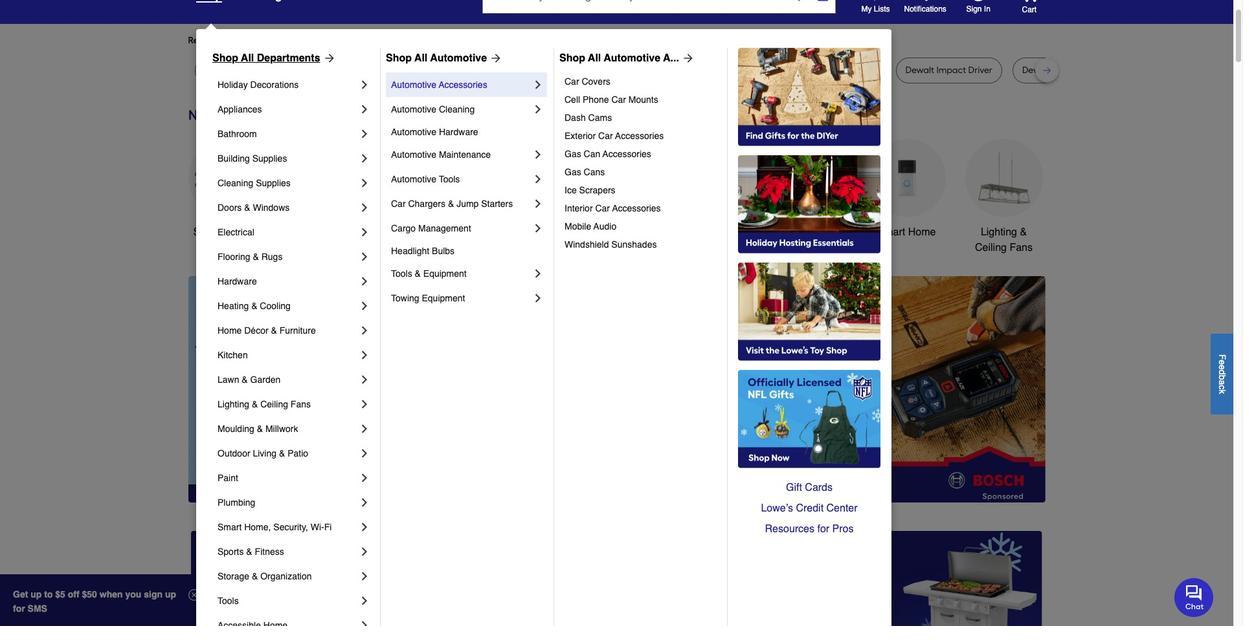 Task type: describe. For each thing, give the bounding box(es) containing it.
camera image
[[817, 0, 830, 3]]

building supplies
[[218, 154, 287, 164]]

f
[[1218, 355, 1228, 360]]

gift cards link
[[738, 478, 881, 499]]

cargo management link
[[391, 216, 532, 241]]

car up cargo
[[391, 199, 406, 209]]

dewalt for dewalt tool
[[263, 65, 292, 76]]

gift
[[786, 483, 802, 494]]

gas for gas can accessories
[[565, 149, 581, 159]]

1 horizontal spatial tools link
[[382, 139, 460, 240]]

automotive for cleaning
[[391, 104, 437, 115]]

chevron right image for outdoor living & patio
[[358, 448, 371, 461]]

shop all deals
[[193, 227, 261, 238]]

credit
[[796, 503, 824, 515]]

chargers
[[408, 199, 446, 209]]

automotive cleaning
[[391, 104, 475, 115]]

towing equipment link
[[391, 286, 532, 311]]

dash cams link
[[565, 109, 718, 127]]

security,
[[274, 523, 308, 533]]

smart home
[[878, 227, 936, 238]]

dash cams
[[565, 113, 612, 123]]

& inside "flooring & rugs" link
[[253, 252, 259, 262]]

my lists link
[[862, 0, 890, 14]]

chevron right image for tools
[[358, 595, 371, 608]]

& inside doors & windows link
[[244, 203, 250, 213]]

all for shop all automotive
[[415, 52, 428, 64]]

hardware inside automotive hardware link
[[439, 127, 478, 137]]

shop these last-minute gifts. $99 or less. quantities are limited and won't last. image
[[188, 277, 397, 503]]

windshield sunshades link
[[565, 236, 718, 254]]

building supplies link
[[218, 146, 358, 171]]

christmas decorations
[[491, 227, 546, 254]]

& inside heating & cooling link
[[251, 301, 257, 312]]

resources
[[765, 524, 815, 536]]

fi
[[324, 523, 332, 533]]

chevron right image for plumbing
[[358, 497, 371, 510]]

sign in
[[967, 5, 991, 14]]

resources for pros
[[765, 524, 854, 536]]

moulding & millwork link
[[218, 417, 358, 442]]

automotive for tools
[[391, 174, 437, 185]]

chevron right image for cleaning supplies
[[358, 177, 371, 190]]

audio
[[594, 222, 617, 232]]

impact for impact driver
[[820, 65, 850, 76]]

supplies for cleaning supplies
[[256, 178, 291, 188]]

all for shop all deals
[[220, 227, 231, 238]]

dewalt for dewalt impact driver
[[906, 65, 935, 76]]

drill for dewalt drill bit
[[372, 65, 387, 76]]

2 set from the left
[[701, 65, 714, 76]]

for inside heading
[[292, 35, 304, 46]]

get up to 2 free select tools or batteries when you buy 1 with select purchases. image
[[191, 532, 461, 627]]

chevron right image for automotive cleaning
[[532, 103, 545, 116]]

sign
[[144, 590, 163, 600]]

decorations for christmas
[[491, 242, 546, 254]]

get
[[13, 590, 28, 600]]

smart home, security, wi-fi
[[218, 523, 332, 533]]

1 vertical spatial lighting
[[218, 400, 249, 410]]

0 horizontal spatial lighting & ceiling fans
[[218, 400, 311, 410]]

departments
[[257, 52, 320, 64]]

flooring & rugs link
[[218, 245, 358, 269]]

drill for dewalt drill
[[775, 65, 790, 76]]

lawn & garden link
[[218, 368, 358, 393]]

moulding
[[218, 424, 254, 435]]

heating
[[218, 301, 249, 312]]

headlight
[[391, 246, 430, 256]]

dewalt impact driver
[[906, 65, 993, 76]]

chevron right image for hardware
[[358, 275, 371, 288]]

b
[[1218, 375, 1228, 380]]

tools inside outdoor tools & equipment
[[716, 227, 740, 238]]

shop all automotive
[[386, 52, 487, 64]]

sports & fitness link
[[218, 540, 358, 565]]

2 e from the top
[[1218, 365, 1228, 370]]

doors
[[218, 203, 242, 213]]

plumbing link
[[218, 491, 358, 516]]

tool
[[294, 65, 311, 76]]

lowe's home improvement lists image
[[867, 0, 883, 1]]

shop for shop all automotive a...
[[560, 52, 586, 64]]

1 vertical spatial ceiling
[[260, 400, 288, 410]]

building
[[218, 154, 250, 164]]

smart for smart home
[[878, 227, 906, 238]]

cart button
[[1004, 0, 1038, 15]]

kitchen for kitchen
[[218, 350, 248, 361]]

furniture
[[280, 326, 316, 336]]

heating & cooling link
[[218, 294, 358, 319]]

chevron right image for lawn & garden
[[358, 374, 371, 387]]

automotive inside the shop all automotive a... "link"
[[604, 52, 661, 64]]

all for shop all departments
[[241, 52, 254, 64]]

living
[[253, 449, 277, 459]]

towing
[[391, 293, 419, 304]]

accessories for gas can accessories
[[603, 149, 652, 159]]

sign
[[967, 5, 982, 14]]

4 bit from the left
[[688, 65, 699, 76]]

sms
[[28, 604, 47, 615]]

electrical
[[218, 227, 254, 238]]

car up "cell" on the top left of page
[[565, 76, 579, 87]]

christmas decorations link
[[480, 139, 557, 256]]

automotive tools
[[391, 174, 460, 185]]

& inside tools & equipment link
[[415, 269, 421, 279]]

cards
[[805, 483, 833, 494]]

plumbing
[[218, 498, 255, 508]]

Search Query text field
[[483, 0, 777, 13]]

chevron right image for tools & equipment
[[532, 268, 545, 280]]

chevron right image for flooring & rugs
[[358, 251, 371, 264]]

impact for impact driver bit
[[516, 65, 546, 76]]

0 horizontal spatial lighting & ceiling fans link
[[218, 393, 358, 417]]

sports
[[218, 547, 244, 558]]

moulding & millwork
[[218, 424, 298, 435]]

my lists
[[862, 5, 890, 14]]

chevron right image for sports & fitness
[[358, 546, 371, 559]]

f e e d b a c k button
[[1211, 334, 1234, 415]]

sports & fitness
[[218, 547, 284, 558]]

dewalt drill
[[744, 65, 790, 76]]

chevron right image for cargo management
[[532, 222, 545, 235]]

arrow right image
[[1022, 390, 1035, 403]]

holiday hosting essentials. image
[[738, 155, 881, 254]]

1 up from the left
[[31, 590, 42, 600]]

lawn & garden
[[218, 375, 281, 385]]

patio
[[288, 449, 308, 459]]

dewalt for dewalt drill bit set
[[1023, 65, 1052, 76]]

notifications
[[905, 4, 947, 13]]

automotive tools link
[[391, 167, 532, 192]]

chevron right image for car chargers & jump starters
[[532, 198, 545, 211]]

2 up from the left
[[165, 590, 176, 600]]

doors & windows link
[[218, 196, 358, 220]]

dewalt for dewalt
[[204, 65, 233, 76]]

home décor & furniture link
[[218, 319, 358, 343]]

scroll to item #5 image
[[793, 480, 824, 485]]

holiday decorations link
[[218, 73, 358, 97]]

dewalt for dewalt bit set
[[429, 65, 458, 76]]

get up to $5 off $50 when you sign up for sms
[[13, 590, 176, 615]]

paint
[[218, 473, 238, 484]]

outdoor for outdoor living & patio
[[218, 449, 250, 459]]

ice scrapers link
[[565, 181, 718, 199]]

recommended searches for you heading
[[188, 34, 1046, 47]]

chat invite button image
[[1175, 578, 1214, 618]]

a...
[[663, 52, 679, 64]]

driver for impact driver bit
[[548, 65, 572, 76]]

dewalt for dewalt drill
[[744, 65, 773, 76]]

off
[[68, 590, 79, 600]]

bit set
[[688, 65, 714, 76]]

chevron right image for home décor & furniture
[[358, 325, 371, 337]]

automotive for accessories
[[391, 80, 437, 90]]

center
[[827, 503, 858, 515]]

hardware inside hardware link
[[218, 277, 257, 287]]

1 horizontal spatial cleaning
[[439, 104, 475, 115]]

my
[[862, 5, 872, 14]]

gas cans link
[[565, 163, 718, 181]]

phone
[[583, 95, 609, 105]]

& inside "car chargers & jump starters" link
[[448, 199, 454, 209]]

driver for impact driver
[[852, 65, 876, 76]]

lowe's home improvement cart image
[[1022, 0, 1038, 2]]

automotive for hardware
[[391, 127, 437, 137]]

chevron right image for kitchen
[[358, 349, 371, 362]]

bit for dewalt drill bit set
[[1071, 65, 1082, 76]]

all for shop all automotive a...
[[588, 52, 601, 64]]

shop all departments link
[[212, 51, 336, 66]]

chevron right image for holiday decorations
[[358, 78, 371, 91]]

arrow right image for shop all departments
[[320, 52, 336, 65]]

smart for smart home, security, wi-fi
[[218, 523, 242, 533]]

pros
[[833, 524, 854, 536]]

bit for impact driver bit
[[574, 65, 585, 76]]

arrow right image for shop all automotive a...
[[679, 52, 695, 65]]

kitchen for kitchen faucets
[[578, 227, 613, 238]]

kitchen link
[[218, 343, 358, 368]]

faucets
[[616, 227, 653, 238]]

chevron right image for building supplies
[[358, 152, 371, 165]]



Task type: vqa. For each thing, say whether or not it's contained in the screenshot.
ELECTRICAL
yes



Task type: locate. For each thing, give the bounding box(es) containing it.
driver down sign in
[[969, 65, 993, 76]]

2 impact from the left
[[820, 65, 850, 76]]

fans
[[1010, 242, 1033, 254], [291, 400, 311, 410]]

dewalt up holiday
[[204, 65, 233, 76]]

kitchen faucets link
[[577, 139, 655, 240]]

chevron right image
[[358, 78, 371, 91], [532, 78, 545, 91], [358, 152, 371, 165], [532, 173, 545, 186], [532, 198, 545, 211], [358, 226, 371, 239], [358, 275, 371, 288], [358, 349, 371, 362], [358, 423, 371, 436], [358, 472, 371, 485], [358, 521, 371, 534], [358, 546, 371, 559], [358, 571, 371, 584]]

automotive inside automotive hardware link
[[391, 127, 437, 137]]

0 horizontal spatial tools link
[[218, 589, 358, 614]]

automotive inside "automotive cleaning" link
[[391, 104, 437, 115]]

0 vertical spatial cleaning
[[439, 104, 475, 115]]

chevron right image for doors & windows
[[358, 201, 371, 214]]

decorations for holiday
[[250, 80, 299, 90]]

accessories for exterior car accessories
[[615, 131, 664, 141]]

2 vertical spatial equipment
[[422, 293, 465, 304]]

0 horizontal spatial bathroom link
[[218, 122, 358, 146]]

gas up ice
[[565, 167, 581, 177]]

up
[[31, 590, 42, 600], [165, 590, 176, 600]]

arrow right image inside shop all departments 'link'
[[320, 52, 336, 65]]

1 vertical spatial bathroom
[[788, 227, 832, 238]]

cans
[[584, 167, 605, 177]]

lawn
[[218, 375, 239, 385]]

0 vertical spatial hardware
[[439, 127, 478, 137]]

1 driver from the left
[[548, 65, 572, 76]]

0 vertical spatial outdoor
[[676, 227, 713, 238]]

2 horizontal spatial drill
[[1054, 65, 1069, 76]]

visit the lowe's toy shop. image
[[738, 263, 881, 361]]

cleaning down building
[[218, 178, 253, 188]]

1 vertical spatial fans
[[291, 400, 311, 410]]

1 horizontal spatial arrow right image
[[487, 52, 503, 65]]

4 dewalt from the left
[[429, 65, 458, 76]]

1 vertical spatial tools link
[[218, 589, 358, 614]]

1 horizontal spatial impact
[[820, 65, 850, 76]]

outdoor tools & equipment link
[[674, 139, 752, 256]]

1 vertical spatial lighting & ceiling fans
[[218, 400, 311, 410]]

0 horizontal spatial hardware
[[218, 277, 257, 287]]

interior
[[565, 203, 593, 214]]

equipment inside outdoor tools & equipment
[[688, 242, 738, 254]]

flooring
[[218, 252, 250, 262]]

arrow right image right dewalt bit set
[[487, 52, 503, 65]]

0 horizontal spatial fans
[[291, 400, 311, 410]]

dewalt down shop all automotive
[[429, 65, 458, 76]]

new deals every day during 25 days of deals image
[[188, 104, 1046, 126]]

cart
[[1022, 5, 1037, 14]]

driver up car covers
[[548, 65, 572, 76]]

outdoor down interior car accessories link
[[676, 227, 713, 238]]

driver down my
[[852, 65, 876, 76]]

automotive up automotive cleaning
[[391, 80, 437, 90]]

all inside shop all departments 'link'
[[241, 52, 254, 64]]

1 horizontal spatial drill
[[775, 65, 790, 76]]

0 vertical spatial decorations
[[250, 80, 299, 90]]

0 horizontal spatial lighting
[[218, 400, 249, 410]]

gas for gas cans
[[565, 167, 581, 177]]

automotive inside automotive accessories link
[[391, 80, 437, 90]]

dewalt down notifications
[[906, 65, 935, 76]]

décor
[[244, 326, 269, 336]]

dewalt down shop all departments
[[263, 65, 292, 76]]

appliances link
[[218, 97, 358, 122]]

2 horizontal spatial impact
[[937, 65, 966, 76]]

supplies
[[252, 154, 287, 164], [256, 178, 291, 188]]

tools & equipment link
[[391, 262, 532, 286]]

outdoor down moulding
[[218, 449, 250, 459]]

cargo
[[391, 223, 416, 234]]

resources for pros link
[[738, 519, 881, 540]]

shop up the impact driver bit
[[560, 52, 586, 64]]

arrow right image
[[320, 52, 336, 65], [487, 52, 503, 65], [679, 52, 695, 65]]

0 horizontal spatial ceiling
[[260, 400, 288, 410]]

home
[[909, 227, 936, 238], [218, 326, 242, 336]]

supplies up cleaning supplies
[[252, 154, 287, 164]]

0 horizontal spatial kitchen
[[218, 350, 248, 361]]

automotive inside shop all automotive link
[[430, 52, 487, 64]]

cams
[[588, 113, 612, 123]]

0 vertical spatial supplies
[[252, 154, 287, 164]]

garden
[[250, 375, 281, 385]]

None search field
[[483, 0, 836, 26]]

chevron right image
[[358, 103, 371, 116], [532, 103, 545, 116], [358, 128, 371, 141], [532, 148, 545, 161], [358, 177, 371, 190], [358, 201, 371, 214], [532, 222, 545, 235], [358, 251, 371, 264], [532, 268, 545, 280], [532, 292, 545, 305], [358, 300, 371, 313], [358, 325, 371, 337], [358, 374, 371, 387], [358, 398, 371, 411], [358, 448, 371, 461], [358, 497, 371, 510], [358, 595, 371, 608], [358, 620, 371, 627]]

covers
[[582, 76, 611, 87]]

shop up dewalt drill bit
[[386, 52, 412, 64]]

decorations down dewalt tool
[[250, 80, 299, 90]]

for
[[292, 35, 304, 46], [818, 524, 830, 536], [13, 604, 25, 615]]

shop inside 'link'
[[212, 52, 238, 64]]

2 shop from the left
[[386, 52, 412, 64]]

all right shop
[[220, 227, 231, 238]]

automotive inside automotive maintenance link
[[391, 150, 437, 160]]

advertisement region
[[418, 277, 1046, 506]]

exterior
[[565, 131, 596, 141]]

all inside shop all deals link
[[220, 227, 231, 238]]

electrical link
[[218, 220, 358, 245]]

automotive up dewalt bit set
[[430, 52, 487, 64]]

shop for shop all departments
[[212, 52, 238, 64]]

1 vertical spatial hardware
[[218, 277, 257, 287]]

e
[[1218, 360, 1228, 365], [1218, 365, 1228, 370]]

5 dewalt from the left
[[744, 65, 773, 76]]

0 vertical spatial for
[[292, 35, 304, 46]]

ice scrapers
[[565, 185, 616, 196]]

car right phone
[[612, 95, 626, 105]]

ice
[[565, 185, 577, 196]]

you
[[125, 590, 141, 600]]

0 horizontal spatial impact
[[516, 65, 546, 76]]

arrow right image inside shop all automotive link
[[487, 52, 503, 65]]

hardware link
[[218, 269, 358, 294]]

dewalt drill bit set
[[1023, 65, 1097, 76]]

2 bit from the left
[[460, 65, 471, 76]]

0 horizontal spatial smart
[[218, 523, 242, 533]]

lowe's credit center
[[761, 503, 858, 515]]

1 horizontal spatial smart
[[878, 227, 906, 238]]

decorations down christmas
[[491, 242, 546, 254]]

0 vertical spatial lighting & ceiling fans
[[975, 227, 1033, 254]]

up to 30 percent off select grills and accessories. image
[[773, 532, 1043, 627]]

dash
[[565, 113, 586, 123]]

tools & equipment
[[391, 269, 467, 279]]

tools link
[[382, 139, 460, 240], [218, 589, 358, 614]]

& inside home décor & furniture link
[[271, 326, 277, 336]]

1 horizontal spatial lighting & ceiling fans
[[975, 227, 1033, 254]]

shop all automotive link
[[386, 51, 503, 66]]

2 driver from the left
[[852, 65, 876, 76]]

1 horizontal spatial lighting & ceiling fans link
[[965, 139, 1043, 256]]

1 arrow right image from the left
[[320, 52, 336, 65]]

can
[[584, 149, 601, 159]]

supplies for building supplies
[[252, 154, 287, 164]]

chevron right image for bathroom
[[358, 128, 371, 141]]

sign in button
[[967, 0, 991, 14]]

1 horizontal spatial bathroom link
[[771, 139, 849, 240]]

lowe's home improvement account image
[[971, 0, 986, 1]]

automotive inside automotive tools link
[[391, 174, 437, 185]]

2 vertical spatial for
[[13, 604, 25, 615]]

interior car accessories
[[565, 203, 661, 214]]

0 horizontal spatial outdoor
[[218, 449, 250, 459]]

cargo management
[[391, 223, 471, 234]]

& inside the moulding & millwork link
[[257, 424, 263, 435]]

sunshades
[[612, 240, 657, 250]]

1 horizontal spatial decorations
[[491, 242, 546, 254]]

2 drill from the left
[[775, 65, 790, 76]]

0 vertical spatial bathroom
[[218, 129, 257, 139]]

automotive up automotive hardware
[[391, 104, 437, 115]]

& inside the sports & fitness link
[[246, 547, 252, 558]]

dewalt down cart
[[1023, 65, 1052, 76]]

dewalt right bit set
[[744, 65, 773, 76]]

automotive accessories link
[[391, 73, 532, 97]]

c
[[1218, 385, 1228, 390]]

hardware down flooring
[[218, 277, 257, 287]]

1 horizontal spatial set
[[701, 65, 714, 76]]

chevron right image for smart home, security, wi-fi
[[358, 521, 371, 534]]

bit for dewalt drill bit
[[389, 65, 400, 76]]

all inside shop all automotive link
[[415, 52, 428, 64]]

1 horizontal spatial for
[[292, 35, 304, 46]]

shop for shop all automotive
[[386, 52, 412, 64]]

chevron right image for paint
[[358, 472, 371, 485]]

3 driver from the left
[[969, 65, 993, 76]]

lighting inside lighting & ceiling fans
[[981, 227, 1018, 238]]

automotive up chargers
[[391, 174, 437, 185]]

f e e d b a c k
[[1218, 355, 1228, 394]]

2 horizontal spatial shop
[[560, 52, 586, 64]]

1 vertical spatial for
[[818, 524, 830, 536]]

0 horizontal spatial bathroom
[[218, 129, 257, 139]]

1 horizontal spatial ceiling
[[975, 242, 1007, 254]]

2 horizontal spatial driver
[[969, 65, 993, 76]]

1 vertical spatial equipment
[[423, 269, 467, 279]]

up right sign
[[165, 590, 176, 600]]

for left pros
[[818, 524, 830, 536]]

0 horizontal spatial decorations
[[250, 80, 299, 90]]

3 set from the left
[[1084, 65, 1097, 76]]

automotive hardware link
[[391, 122, 545, 142]]

officially licensed n f l gifts. shop now. image
[[738, 370, 881, 469]]

1 horizontal spatial fans
[[1010, 242, 1033, 254]]

3 arrow right image from the left
[[679, 52, 695, 65]]

accessories down dewalt bit set
[[439, 80, 488, 90]]

searches
[[252, 35, 290, 46]]

chevron right image for moulding & millwork
[[358, 423, 371, 436]]

outdoor living & patio
[[218, 449, 308, 459]]

1 vertical spatial kitchen
[[218, 350, 248, 361]]

1 horizontal spatial shop
[[386, 52, 412, 64]]

cleaning supplies
[[218, 178, 291, 188]]

accessories inside 'link'
[[603, 149, 652, 159]]

cooling
[[260, 301, 291, 312]]

scroll to item #4 image
[[762, 480, 793, 485]]

2 horizontal spatial arrow right image
[[679, 52, 695, 65]]

0 vertical spatial home
[[909, 227, 936, 238]]

e up b
[[1218, 365, 1228, 370]]

dewalt for dewalt drill bit
[[341, 65, 369, 76]]

3 dewalt from the left
[[341, 65, 369, 76]]

dewalt right the tool
[[341, 65, 369, 76]]

dewalt tool
[[263, 65, 311, 76]]

3 bit from the left
[[574, 65, 585, 76]]

1 bit from the left
[[389, 65, 400, 76]]

0 vertical spatial lighting
[[981, 227, 1018, 238]]

chevron right image for automotive accessories
[[532, 78, 545, 91]]

0 horizontal spatial driver
[[548, 65, 572, 76]]

accessories down dash cams link
[[615, 131, 664, 141]]

1 vertical spatial gas
[[565, 167, 581, 177]]

for left you
[[292, 35, 304, 46]]

0 horizontal spatial home
[[218, 326, 242, 336]]

lowe's
[[761, 503, 793, 515]]

1 horizontal spatial bathroom
[[788, 227, 832, 238]]

3 shop from the left
[[560, 52, 586, 64]]

windows
[[253, 203, 290, 213]]

0 vertical spatial smart
[[878, 227, 906, 238]]

1 shop from the left
[[212, 52, 238, 64]]

e up d
[[1218, 360, 1228, 365]]

0 horizontal spatial set
[[473, 65, 486, 76]]

0 horizontal spatial arrow right image
[[320, 52, 336, 65]]

accessories down ice scrapers link
[[612, 203, 661, 214]]

chevron right image for lighting & ceiling fans
[[358, 398, 371, 411]]

car up audio
[[596, 203, 610, 214]]

shop inside "link"
[[560, 52, 586, 64]]

& inside storage & organization link
[[252, 572, 258, 582]]

0 vertical spatial gas
[[565, 149, 581, 159]]

shop all automotive a...
[[560, 52, 679, 64]]

accessories for interior car accessories
[[612, 203, 661, 214]]

outdoor for outdoor tools & equipment
[[676, 227, 713, 238]]

chevron right image for electrical
[[358, 226, 371, 239]]

& inside outdoor living & patio link
[[279, 449, 285, 459]]

1 horizontal spatial lighting
[[981, 227, 1018, 238]]

lighting & ceiling fans link
[[965, 139, 1043, 256], [218, 393, 358, 417]]

2 dewalt from the left
[[263, 65, 292, 76]]

0 horizontal spatial shop
[[212, 52, 238, 64]]

5 bit from the left
[[1071, 65, 1082, 76]]

arrow right image for shop all automotive
[[487, 52, 503, 65]]

0 vertical spatial tools link
[[382, 139, 460, 240]]

1 horizontal spatial home
[[909, 227, 936, 238]]

windshield sunshades
[[565, 240, 657, 250]]

headlight bulbs
[[391, 246, 455, 256]]

3 drill from the left
[[1054, 65, 1069, 76]]

0 vertical spatial equipment
[[688, 242, 738, 254]]

cleaning down automotive accessories link
[[439, 104, 475, 115]]

automotive down recommended searches for you heading
[[604, 52, 661, 64]]

impact driver bit
[[516, 65, 585, 76]]

2 horizontal spatial for
[[818, 524, 830, 536]]

gas left can
[[565, 149, 581, 159]]

automotive maintenance link
[[391, 142, 532, 167]]

for down get
[[13, 604, 25, 615]]

all up the covers
[[588, 52, 601, 64]]

1 horizontal spatial kitchen
[[578, 227, 613, 238]]

chevron right image for storage & organization
[[358, 571, 371, 584]]

0 vertical spatial lighting & ceiling fans link
[[965, 139, 1043, 256]]

shop all departments
[[212, 52, 320, 64]]

0 horizontal spatial cleaning
[[218, 178, 253, 188]]

scroll to item #2 element
[[697, 479, 731, 486]]

gas cans
[[565, 167, 605, 177]]

automotive hardware
[[391, 127, 478, 137]]

exterior car accessories link
[[565, 127, 718, 145]]

automotive up automotive tools
[[391, 150, 437, 160]]

hardware down "automotive cleaning" link
[[439, 127, 478, 137]]

car up gas can accessories
[[599, 131, 613, 141]]

0 horizontal spatial up
[[31, 590, 42, 600]]

kitchen up lawn
[[218, 350, 248, 361]]

automotive cleaning link
[[391, 97, 532, 122]]

all up automotive accessories
[[415, 52, 428, 64]]

1 dewalt from the left
[[204, 65, 233, 76]]

supplies up windows at the top of page
[[256, 178, 291, 188]]

1 vertical spatial supplies
[[256, 178, 291, 188]]

mobile audio
[[565, 222, 617, 232]]

outdoor inside outdoor tools & equipment
[[676, 227, 713, 238]]

home inside smart home link
[[909, 227, 936, 238]]

gas inside 'link'
[[565, 149, 581, 159]]

7 dewalt from the left
[[1023, 65, 1052, 76]]

2 arrow right image from the left
[[487, 52, 503, 65]]

all
[[241, 52, 254, 64], [415, 52, 428, 64], [588, 52, 601, 64], [220, 227, 231, 238]]

equipment inside "link"
[[422, 293, 465, 304]]

arrow right image inside the shop all automotive a... "link"
[[679, 52, 695, 65]]

dewalt
[[204, 65, 233, 76], [263, 65, 292, 76], [341, 65, 369, 76], [429, 65, 458, 76], [744, 65, 773, 76], [906, 65, 935, 76], [1023, 65, 1052, 76]]

recommended
[[188, 35, 250, 46]]

1 vertical spatial smart
[[218, 523, 242, 533]]

tools
[[439, 174, 460, 185], [409, 227, 433, 238], [716, 227, 740, 238], [391, 269, 412, 279], [218, 597, 239, 607]]

chevron right image for automotive maintenance
[[532, 148, 545, 161]]

0 vertical spatial kitchen
[[578, 227, 613, 238]]

chevron right image for appliances
[[358, 103, 371, 116]]

lighting & ceiling fans
[[975, 227, 1033, 254], [218, 400, 311, 410]]

& inside lighting & ceiling fans
[[1020, 227, 1027, 238]]

1 horizontal spatial hardware
[[439, 127, 478, 137]]

& inside outdoor tools & equipment
[[743, 227, 750, 238]]

dewalt drill bit
[[341, 65, 400, 76]]

automotive down automotive cleaning
[[391, 127, 437, 137]]

1 horizontal spatial driver
[[852, 65, 876, 76]]

chevron right image for automotive tools
[[532, 173, 545, 186]]

chevron right image for towing equipment
[[532, 292, 545, 305]]

chevron right image for heating & cooling
[[358, 300, 371, 313]]

for inside get up to $5 off $50 when you sign up for sms
[[13, 604, 25, 615]]

mobile audio link
[[565, 218, 718, 236]]

all inside the shop all automotive a... "link"
[[588, 52, 601, 64]]

1 vertical spatial decorations
[[491, 242, 546, 254]]

paint link
[[218, 466, 358, 491]]

maintenance
[[439, 150, 491, 160]]

fans inside lighting & ceiling fans
[[1010, 242, 1033, 254]]

drill for dewalt drill bit set
[[1054, 65, 1069, 76]]

2 gas from the top
[[565, 167, 581, 177]]

shop down recommended
[[212, 52, 238, 64]]

rugs
[[261, 252, 283, 262]]

up left to
[[31, 590, 42, 600]]

1 gas from the top
[[565, 149, 581, 159]]

1 vertical spatial home
[[218, 326, 242, 336]]

1 horizontal spatial up
[[165, 590, 176, 600]]

kitchen up windshield
[[578, 227, 613, 238]]

arrow right image down you
[[320, 52, 336, 65]]

christmas
[[495, 227, 542, 238]]

1 horizontal spatial outdoor
[[676, 227, 713, 238]]

1 impact from the left
[[516, 65, 546, 76]]

1 vertical spatial lighting & ceiling fans link
[[218, 393, 358, 417]]

find gifts for the diyer. image
[[738, 48, 881, 146]]

accessories down exterior car accessories
[[603, 149, 652, 159]]

jump
[[457, 199, 479, 209]]

0 vertical spatial fans
[[1010, 242, 1033, 254]]

1 drill from the left
[[372, 65, 387, 76]]

1 set from the left
[[473, 65, 486, 76]]

1 e from the top
[[1218, 360, 1228, 365]]

1 vertical spatial outdoor
[[218, 449, 250, 459]]

arrow right image up car covers link
[[679, 52, 695, 65]]

& inside lawn & garden link
[[242, 375, 248, 385]]

bit
[[389, 65, 400, 76], [460, 65, 471, 76], [574, 65, 585, 76], [688, 65, 699, 76], [1071, 65, 1082, 76]]

6 dewalt from the left
[[906, 65, 935, 76]]

1 vertical spatial cleaning
[[218, 178, 253, 188]]

up to 35 percent off select small appliances. image
[[482, 532, 752, 627]]

drill
[[372, 65, 387, 76], [775, 65, 790, 76], [1054, 65, 1069, 76]]

0 horizontal spatial drill
[[372, 65, 387, 76]]

home inside home décor & furniture link
[[218, 326, 242, 336]]

organization
[[260, 572, 312, 582]]

all down recommended searches for you
[[241, 52, 254, 64]]

automotive maintenance
[[391, 150, 491, 160]]

mounts
[[629, 95, 659, 105]]

automotive
[[430, 52, 487, 64], [604, 52, 661, 64], [391, 80, 437, 90], [391, 104, 437, 115], [391, 127, 437, 137], [391, 150, 437, 160], [391, 174, 437, 185]]

3 impact from the left
[[937, 65, 966, 76]]

automotive for maintenance
[[391, 150, 437, 160]]

0 horizontal spatial for
[[13, 604, 25, 615]]

storage & organization
[[218, 572, 312, 582]]

d
[[1218, 370, 1228, 375]]

2 horizontal spatial set
[[1084, 65, 1097, 76]]

0 vertical spatial ceiling
[[975, 242, 1007, 254]]



